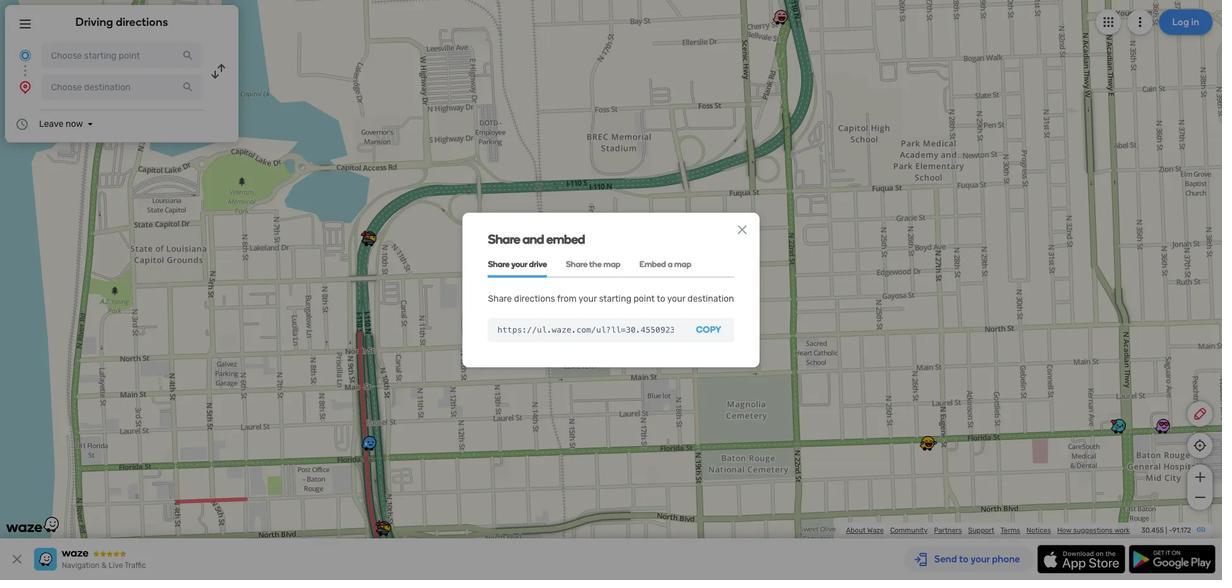 Task type: vqa. For each thing, say whether or not it's contained in the screenshot.
rightmost Forum
no



Task type: describe. For each thing, give the bounding box(es) containing it.
how
[[1058, 527, 1072, 535]]

terms
[[1001, 527, 1021, 535]]

partners link
[[935, 527, 962, 535]]

copy button
[[684, 318, 735, 342]]

live
[[109, 561, 123, 570]]

91.172
[[1173, 527, 1192, 535]]

navigation
[[62, 561, 100, 570]]

-
[[1170, 527, 1173, 535]]

x image
[[9, 552, 25, 567]]

share for share your drive
[[488, 260, 510, 269]]

30.455
[[1142, 527, 1165, 535]]

directions for driving
[[116, 15, 168, 29]]

embed
[[547, 232, 585, 247]]

the
[[590, 260, 602, 269]]

starting
[[599, 294, 632, 304]]

community link
[[891, 527, 928, 535]]

embed a map
[[640, 260, 692, 269]]

navigation & live traffic
[[62, 561, 146, 570]]

map for share the map
[[604, 260, 621, 269]]

0 horizontal spatial your
[[512, 260, 528, 269]]

share the map link
[[566, 252, 621, 278]]

support link
[[969, 527, 995, 535]]

leave now
[[39, 119, 83, 129]]

partners
[[935, 527, 962, 535]]

drive
[[529, 260, 547, 269]]

&
[[102, 561, 107, 570]]

traffic
[[125, 561, 146, 570]]

leave
[[39, 119, 63, 129]]

|
[[1166, 527, 1168, 535]]

to
[[657, 294, 666, 304]]

zoom out image
[[1193, 490, 1209, 505]]

notices
[[1027, 527, 1052, 535]]

pencil image
[[1193, 407, 1208, 422]]

community
[[891, 527, 928, 535]]

driving directions
[[75, 15, 168, 29]]

copy
[[697, 324, 722, 335]]

waze
[[868, 527, 884, 535]]

about waze link
[[847, 527, 884, 535]]

work
[[1115, 527, 1131, 535]]

x image
[[735, 222, 750, 237]]

Choose destination text field
[[42, 74, 202, 100]]

current location image
[[18, 48, 33, 63]]

embed a map link
[[640, 252, 692, 278]]

share and embed
[[488, 232, 585, 247]]

1 horizontal spatial your
[[579, 294, 597, 304]]

share directions from your starting point to your destination
[[488, 294, 735, 304]]



Task type: locate. For each thing, give the bounding box(es) containing it.
and
[[523, 232, 544, 247]]

location image
[[18, 80, 33, 95]]

share the map
[[566, 260, 621, 269]]

share left the
[[566, 260, 588, 269]]

2 map from the left
[[675, 260, 692, 269]]

1 map from the left
[[604, 260, 621, 269]]

notices link
[[1027, 527, 1052, 535]]

2 horizontal spatial your
[[668, 294, 686, 304]]

driving
[[75, 15, 113, 29]]

about
[[847, 527, 866, 535]]

zoom in image
[[1193, 470, 1209, 485]]

0 vertical spatial directions
[[116, 15, 168, 29]]

1 vertical spatial directions
[[514, 294, 555, 304]]

your left drive
[[512, 260, 528, 269]]

share your drive
[[488, 260, 547, 269]]

your right from
[[579, 294, 597, 304]]

suggestions
[[1074, 527, 1113, 535]]

link image
[[1197, 525, 1207, 535]]

share for share and embed
[[488, 232, 520, 247]]

point
[[634, 294, 655, 304]]

share up 'share your drive'
[[488, 232, 520, 247]]

share left drive
[[488, 260, 510, 269]]

directions for share
[[514, 294, 555, 304]]

share down share your drive link
[[488, 294, 512, 304]]

share for share the map
[[566, 260, 588, 269]]

a
[[668, 260, 673, 269]]

your right to
[[668, 294, 686, 304]]

your
[[512, 260, 528, 269], [579, 294, 597, 304], [668, 294, 686, 304]]

Choose starting point text field
[[42, 43, 202, 68]]

clock image
[[15, 117, 30, 132]]

30.455 | -91.172
[[1142, 527, 1192, 535]]

share for share directions from your starting point to your destination
[[488, 294, 512, 304]]

share your drive link
[[488, 252, 547, 278]]

now
[[66, 119, 83, 129]]

support
[[969, 527, 995, 535]]

share
[[488, 232, 520, 247], [488, 260, 510, 269], [566, 260, 588, 269], [488, 294, 512, 304]]

map for embed a map
[[675, 260, 692, 269]]

map right the a
[[675, 260, 692, 269]]

how suggestions work link
[[1058, 527, 1131, 535]]

None field
[[488, 318, 684, 342]]

about waze community partners support terms notices how suggestions work
[[847, 527, 1131, 535]]

embed
[[640, 260, 666, 269]]

1 horizontal spatial directions
[[514, 294, 555, 304]]

1 horizontal spatial map
[[675, 260, 692, 269]]

directions up choose starting point text field
[[116, 15, 168, 29]]

map right the
[[604, 260, 621, 269]]

0 horizontal spatial directions
[[116, 15, 168, 29]]

terms link
[[1001, 527, 1021, 535]]

destination
[[688, 294, 735, 304]]

0 horizontal spatial map
[[604, 260, 621, 269]]

directions
[[116, 15, 168, 29], [514, 294, 555, 304]]

map
[[604, 260, 621, 269], [675, 260, 692, 269]]

directions left from
[[514, 294, 555, 304]]

from
[[557, 294, 577, 304]]



